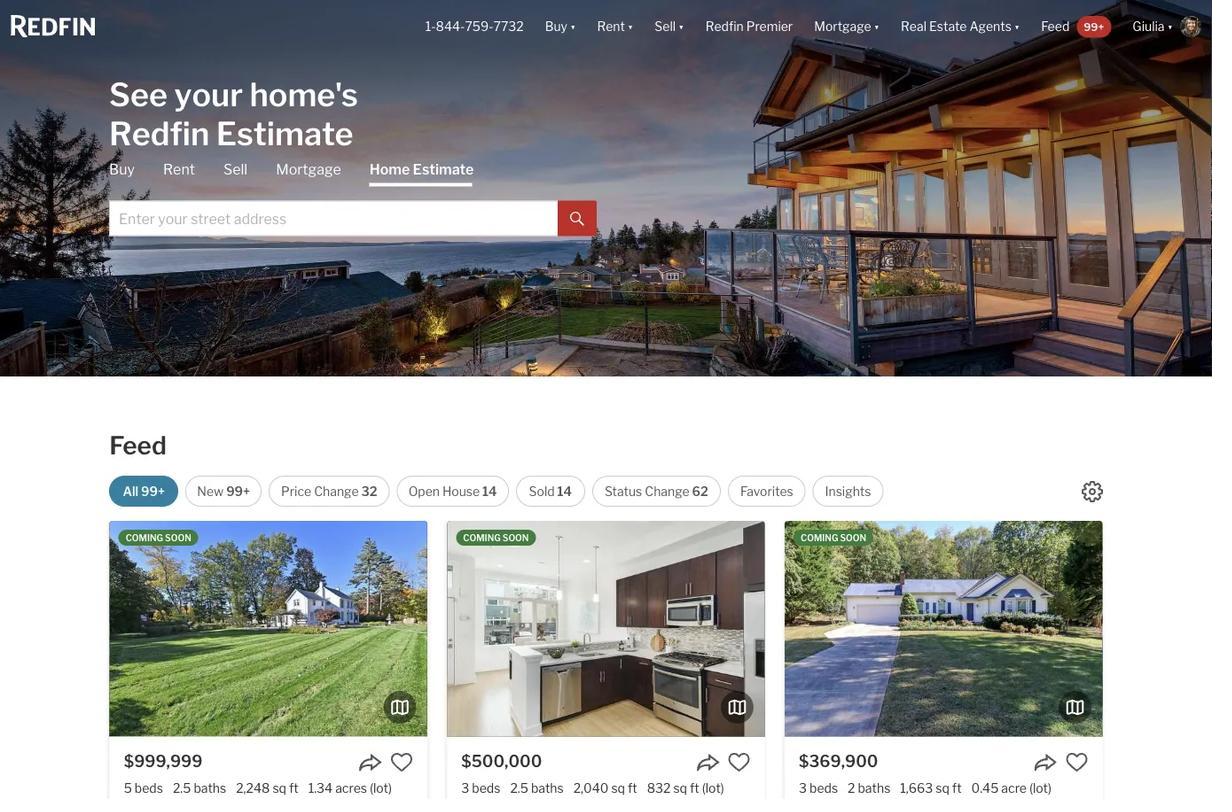 Task type: vqa. For each thing, say whether or not it's contained in the screenshot.
Sell ▾'s "▾"
yes



Task type: locate. For each thing, give the bounding box(es) containing it.
1 horizontal spatial soon
[[503, 533, 529, 544]]

14 right house
[[482, 484, 497, 499]]

sell down see your home's redfin estimate
[[223, 161, 247, 178]]

option group
[[109, 476, 883, 507]]

mortgage ▾
[[814, 19, 880, 34]]

▾ left rent ▾
[[570, 19, 576, 34]]

baths right the 2
[[858, 782, 890, 797]]

0 vertical spatial buy
[[545, 19, 567, 34]]

sq right 2,040
[[611, 782, 625, 797]]

832
[[647, 782, 671, 797]]

1 horizontal spatial favorite button checkbox
[[1065, 751, 1088, 775]]

0 horizontal spatial redfin
[[109, 114, 209, 153]]

2 horizontal spatial coming
[[801, 533, 838, 544]]

0 horizontal spatial 2.5
[[173, 782, 191, 797]]

1 horizontal spatial (lot)
[[702, 782, 724, 797]]

3 coming from the left
[[801, 533, 838, 544]]

feed right the agents
[[1041, 19, 1070, 34]]

0 horizontal spatial 99+
[[141, 484, 165, 499]]

0 horizontal spatial 2.5 baths
[[173, 782, 226, 797]]

1 horizontal spatial buy
[[545, 19, 567, 34]]

1 horizontal spatial 3 beds
[[799, 782, 838, 797]]

coming
[[126, 533, 163, 544], [463, 533, 501, 544], [801, 533, 838, 544]]

0 horizontal spatial mortgage
[[276, 161, 341, 178]]

coming down all option
[[126, 533, 163, 544]]

1 vertical spatial redfin
[[109, 114, 209, 153]]

1 vertical spatial feed
[[109, 431, 167, 461]]

3 beds
[[461, 782, 500, 797], [799, 782, 838, 797]]

1 photo of 1133 n hope st #17, philadelphia, pa 19123 image from the left
[[447, 521, 765, 737]]

new 99+
[[197, 484, 250, 499]]

1 2.5 from the left
[[173, 782, 191, 797]]

2 soon from the left
[[503, 533, 529, 544]]

estimate right home on the left top
[[413, 161, 474, 178]]

2.5 baths down $999,999
[[173, 782, 226, 797]]

1 change from the left
[[314, 484, 359, 499]]

coming soon down all option
[[126, 533, 191, 544]]

sq for $500,000
[[611, 782, 625, 797]]

0 vertical spatial sell
[[655, 19, 676, 34]]

beds left the 2
[[810, 782, 838, 797]]

2.5 down $500,000
[[510, 782, 528, 797]]

2.5
[[173, 782, 191, 797], [510, 782, 528, 797]]

price change 32
[[281, 484, 377, 499]]

rent left sell 'link'
[[163, 161, 195, 178]]

1 photo of 123 pomona rd, pomona, ny 10970 image from the left
[[110, 521, 427, 737]]

coming soon down house
[[463, 533, 529, 544]]

2 sq from the left
[[611, 782, 625, 797]]

1 2.5 baths from the left
[[173, 782, 226, 797]]

3 ▾ from the left
[[678, 19, 684, 34]]

1 horizontal spatial 2.5
[[510, 782, 528, 797]]

rent for rent ▾
[[597, 19, 625, 34]]

ft
[[289, 782, 299, 797], [628, 782, 637, 797], [690, 782, 699, 797], [952, 782, 962, 797]]

4 ▾ from the left
[[874, 19, 880, 34]]

mortgage up enter your street address search field in the left top of the page
[[276, 161, 341, 178]]

2 beds from the left
[[472, 782, 500, 797]]

3 favorite button image from the left
[[1065, 751, 1088, 775]]

844-
[[436, 19, 465, 34]]

$999,999
[[124, 752, 202, 772]]

buy ▾ button
[[545, 0, 576, 53]]

all 99+
[[123, 484, 165, 499]]

buy
[[545, 19, 567, 34], [109, 161, 135, 178]]

feed
[[1041, 19, 1070, 34], [109, 431, 167, 461]]

rent inside 'tab list'
[[163, 161, 195, 178]]

coming down house
[[463, 533, 501, 544]]

1 horizontal spatial sell
[[655, 19, 676, 34]]

1 horizontal spatial redfin
[[705, 19, 744, 34]]

3 beds left the 2
[[799, 782, 838, 797]]

0 horizontal spatial favorite button checkbox
[[728, 751, 751, 775]]

▾ left sell ▾
[[628, 19, 633, 34]]

0 horizontal spatial change
[[314, 484, 359, 499]]

2 2.5 from the left
[[510, 782, 528, 797]]

32
[[361, 484, 377, 499]]

mortgage inside mortgage ▾ dropdown button
[[814, 19, 871, 34]]

(lot)
[[370, 782, 392, 797], [702, 782, 724, 797], [1029, 782, 1052, 797]]

buy for buy ▾
[[545, 19, 567, 34]]

(lot) right acre
[[1029, 782, 1052, 797]]

99+ right new
[[226, 484, 250, 499]]

99+ right all
[[141, 484, 165, 499]]

real estate agents ▾
[[901, 19, 1020, 34]]

▾
[[570, 19, 576, 34], [628, 19, 633, 34], [678, 19, 684, 34], [874, 19, 880, 34], [1014, 19, 1020, 34], [1167, 19, 1173, 34]]

0 horizontal spatial sell
[[223, 161, 247, 178]]

0 horizontal spatial soon
[[165, 533, 191, 544]]

rent inside dropdown button
[[597, 19, 625, 34]]

rent ▾ button
[[586, 0, 644, 53]]

0 horizontal spatial favorite button image
[[390, 751, 413, 775]]

14 right sold
[[557, 484, 572, 499]]

3 for $369,900
[[799, 782, 807, 797]]

2.5 for $500,000
[[510, 782, 528, 797]]

3 for $500,000
[[461, 782, 469, 797]]

1 horizontal spatial coming soon
[[463, 533, 529, 544]]

home estimate link
[[369, 160, 474, 187]]

3 beds from the left
[[810, 782, 838, 797]]

3 coming soon from the left
[[801, 533, 866, 544]]

5
[[124, 782, 132, 797]]

see your home's redfin estimate
[[109, 75, 358, 153]]

1 soon from the left
[[165, 533, 191, 544]]

Status Change radio
[[592, 476, 721, 507]]

1 horizontal spatial change
[[645, 484, 690, 499]]

3 baths from the left
[[858, 782, 890, 797]]

mortgage for mortgage ▾
[[814, 19, 871, 34]]

new
[[197, 484, 224, 499]]

99+ inside all option
[[141, 484, 165, 499]]

99+ left giulia
[[1084, 20, 1104, 33]]

redfin
[[705, 19, 744, 34], [109, 114, 209, 153]]

1 horizontal spatial 99+
[[226, 484, 250, 499]]

real
[[901, 19, 927, 34]]

2 favorite button image from the left
[[728, 751, 751, 775]]

mortgage for mortgage
[[276, 161, 341, 178]]

3 ft from the left
[[690, 782, 699, 797]]

2 horizontal spatial soon
[[840, 533, 866, 544]]

2,040 sq ft
[[573, 782, 637, 797]]

1 (lot) from the left
[[370, 782, 392, 797]]

2 favorite button checkbox from the left
[[1065, 751, 1088, 775]]

soon for $500,000
[[503, 533, 529, 544]]

sell inside dropdown button
[[655, 19, 676, 34]]

buy inside 'tab list'
[[109, 161, 135, 178]]

$500,000
[[461, 752, 542, 772]]

1 vertical spatial rent
[[163, 161, 195, 178]]

4 ft from the left
[[952, 782, 962, 797]]

coming soon for $500,000
[[463, 533, 529, 544]]

7732
[[493, 19, 524, 34]]

0 horizontal spatial buy
[[109, 161, 135, 178]]

redfin premier
[[705, 19, 793, 34]]

change left 62
[[645, 484, 690, 499]]

sq for $369,900
[[936, 782, 949, 797]]

0 horizontal spatial baths
[[194, 782, 226, 797]]

14
[[482, 484, 497, 499], [557, 484, 572, 499]]

photo of 1133 n hope st #17, philadelphia, pa 19123 image
[[447, 521, 765, 737], [765, 521, 1082, 737]]

coming for $999,999
[[126, 533, 163, 544]]

1-844-759-7732 link
[[425, 19, 524, 34]]

2 ▾ from the left
[[628, 19, 633, 34]]

1.34
[[308, 782, 333, 797]]

mortgage
[[814, 19, 871, 34], [276, 161, 341, 178]]

favorites
[[740, 484, 793, 499]]

sq
[[273, 782, 286, 797], [611, 782, 625, 797], [673, 782, 687, 797], [936, 782, 949, 797]]

photo of 12429 bentcreek ln, matthews, nc 28105 image
[[785, 521, 1102, 737], [1102, 521, 1212, 737]]

3 (lot) from the left
[[1029, 782, 1052, 797]]

favorite button image for $999,999
[[390, 751, 413, 775]]

redfin up the rent link
[[109, 114, 209, 153]]

(lot) right acres
[[370, 782, 392, 797]]

beds right 5
[[135, 782, 163, 797]]

2 horizontal spatial beds
[[810, 782, 838, 797]]

5 ▾ from the left
[[1014, 19, 1020, 34]]

beds for $500,000
[[472, 782, 500, 797]]

▾ for buy ▾
[[570, 19, 576, 34]]

ft for $500,000
[[628, 782, 637, 797]]

mortgage ▾ button
[[804, 0, 890, 53]]

1 baths from the left
[[194, 782, 226, 797]]

photo of 123 pomona rd, pomona, ny 10970 image
[[110, 521, 427, 737], [427, 521, 745, 737]]

4 sq from the left
[[936, 782, 949, 797]]

ft right 832
[[690, 782, 699, 797]]

0 vertical spatial rent
[[597, 19, 625, 34]]

1 coming from the left
[[126, 533, 163, 544]]

baths left 2,040
[[531, 782, 564, 797]]

0 horizontal spatial beds
[[135, 782, 163, 797]]

redfin inside button
[[705, 19, 744, 34]]

1 beds from the left
[[135, 782, 163, 797]]

sq right 832
[[673, 782, 687, 797]]

sell right rent ▾
[[655, 19, 676, 34]]

sell
[[655, 19, 676, 34], [223, 161, 247, 178]]

3 soon from the left
[[840, 533, 866, 544]]

beds
[[135, 782, 163, 797], [472, 782, 500, 797], [810, 782, 838, 797]]

▾ right the agents
[[1014, 19, 1020, 34]]

0 horizontal spatial (lot)
[[370, 782, 392, 797]]

2
[[848, 782, 855, 797]]

buy link
[[109, 160, 135, 180]]

feed up all 99+
[[109, 431, 167, 461]]

1 3 from the left
[[461, 782, 469, 797]]

New radio
[[186, 476, 262, 507]]

0.45 acre (lot)
[[971, 782, 1052, 797]]

1 horizontal spatial beds
[[472, 782, 500, 797]]

2,248 sq ft
[[236, 782, 299, 797]]

0 vertical spatial redfin
[[705, 19, 744, 34]]

sell for sell ▾
[[655, 19, 676, 34]]

3
[[461, 782, 469, 797], [799, 782, 807, 797]]

1 horizontal spatial favorite button image
[[728, 751, 751, 775]]

2 horizontal spatial coming soon
[[801, 533, 866, 544]]

coming down the insights
[[801, 533, 838, 544]]

▾ right rent ▾
[[678, 19, 684, 34]]

buy inside dropdown button
[[545, 19, 567, 34]]

2 baths from the left
[[531, 782, 564, 797]]

ft left 832
[[628, 782, 637, 797]]

favorite button image
[[390, 751, 413, 775], [728, 751, 751, 775], [1065, 751, 1088, 775]]

0 horizontal spatial 14
[[482, 484, 497, 499]]

2 14 from the left
[[557, 484, 572, 499]]

1 coming soon from the left
[[126, 533, 191, 544]]

1 horizontal spatial 14
[[557, 484, 572, 499]]

beds down $500,000
[[472, 782, 500, 797]]

2 horizontal spatial (lot)
[[1029, 782, 1052, 797]]

2 change from the left
[[645, 484, 690, 499]]

1 horizontal spatial 2.5 baths
[[510, 782, 564, 797]]

1 horizontal spatial 3
[[799, 782, 807, 797]]

Favorites radio
[[728, 476, 806, 507]]

2 3 from the left
[[799, 782, 807, 797]]

mortgage left the real
[[814, 19, 871, 34]]

coming soon
[[126, 533, 191, 544], [463, 533, 529, 544], [801, 533, 866, 544]]

2 3 beds from the left
[[799, 782, 838, 797]]

(lot) for $999,999
[[370, 782, 392, 797]]

1 ft from the left
[[289, 782, 299, 797]]

1 horizontal spatial rent
[[597, 19, 625, 34]]

sq right 2,248
[[273, 782, 286, 797]]

house
[[442, 484, 480, 499]]

1.34 acres (lot)
[[308, 782, 392, 797]]

99+ inside new option
[[226, 484, 250, 499]]

baths left 2,248
[[194, 782, 226, 797]]

ft left the 0.45
[[952, 782, 962, 797]]

favorite button checkbox for $500,000
[[728, 751, 751, 775]]

6 ▾ from the left
[[1167, 19, 1173, 34]]

sq for $999,999
[[273, 782, 286, 797]]

0 horizontal spatial coming
[[126, 533, 163, 544]]

mortgage inside 'tab list'
[[276, 161, 341, 178]]

estimate up mortgage link
[[216, 114, 353, 153]]

1-
[[425, 19, 436, 34]]

3 beds down $500,000
[[461, 782, 500, 797]]

ft left 1.34
[[289, 782, 299, 797]]

2.5 baths
[[173, 782, 226, 797], [510, 782, 564, 797]]

buy right 7732
[[545, 19, 567, 34]]

soon
[[165, 533, 191, 544], [503, 533, 529, 544], [840, 533, 866, 544]]

1,663
[[900, 782, 933, 797]]

your
[[174, 75, 243, 114]]

insights
[[825, 484, 871, 499]]

buy left the rent link
[[109, 161, 135, 178]]

▾ left user photo
[[1167, 19, 1173, 34]]

2 coming from the left
[[463, 533, 501, 544]]

see
[[109, 75, 168, 114]]

1 favorite button checkbox from the left
[[728, 751, 751, 775]]

redfin left the premier
[[705, 19, 744, 34]]

2.5 baths down $500,000
[[510, 782, 564, 797]]

soon down 'insights' radio
[[840, 533, 866, 544]]

0 vertical spatial mortgage
[[814, 19, 871, 34]]

baths
[[194, 782, 226, 797], [531, 782, 564, 797], [858, 782, 890, 797]]

3 down $369,900
[[799, 782, 807, 797]]

1 horizontal spatial baths
[[531, 782, 564, 797]]

62
[[692, 484, 708, 499]]

0 horizontal spatial 3
[[461, 782, 469, 797]]

soon down sold option
[[503, 533, 529, 544]]

Enter your street address search field
[[109, 201, 558, 236]]

0 horizontal spatial 3 beds
[[461, 782, 500, 797]]

estimate
[[216, 114, 353, 153], [413, 161, 474, 178]]

change
[[314, 484, 359, 499], [645, 484, 690, 499]]

favorite button image for $369,900
[[1065, 751, 1088, 775]]

2 ft from the left
[[628, 782, 637, 797]]

1 horizontal spatial feed
[[1041, 19, 1070, 34]]

1 favorite button image from the left
[[390, 751, 413, 775]]

acre
[[1001, 782, 1027, 797]]

1 horizontal spatial estimate
[[413, 161, 474, 178]]

estimate inside 'tab list'
[[413, 161, 474, 178]]

rent right buy ▾ on the top left
[[597, 19, 625, 34]]

tab list
[[109, 160, 597, 236]]

coming soon down the insights
[[801, 533, 866, 544]]

real estate agents ▾ link
[[901, 0, 1020, 53]]

3 down $500,000
[[461, 782, 469, 797]]

2 2.5 baths from the left
[[510, 782, 564, 797]]

giulia
[[1133, 19, 1165, 34]]

(lot) right 832
[[702, 782, 724, 797]]

rent for rent
[[163, 161, 195, 178]]

2.5 down $999,999
[[173, 782, 191, 797]]

2 horizontal spatial 99+
[[1084, 20, 1104, 33]]

1 horizontal spatial coming
[[463, 533, 501, 544]]

2,040
[[573, 782, 609, 797]]

rent ▾ button
[[597, 0, 633, 53]]

favorite button checkbox
[[728, 751, 751, 775], [1065, 751, 1088, 775]]

1 vertical spatial buy
[[109, 161, 135, 178]]

0 horizontal spatial rent
[[163, 161, 195, 178]]

soon down all option
[[165, 533, 191, 544]]

▾ left the real
[[874, 19, 880, 34]]

ft for $999,999
[[289, 782, 299, 797]]

sq right 1,663
[[936, 782, 949, 797]]

1 sq from the left
[[273, 782, 286, 797]]

99+
[[1084, 20, 1104, 33], [141, 484, 165, 499], [226, 484, 250, 499]]

2.5 for $999,999
[[173, 782, 191, 797]]

1 3 beds from the left
[[461, 782, 500, 797]]

2 horizontal spatial baths
[[858, 782, 890, 797]]

1 14 from the left
[[482, 484, 497, 499]]

1 ▾ from the left
[[570, 19, 576, 34]]

99+ for all 99+
[[141, 484, 165, 499]]

0 vertical spatial estimate
[[216, 114, 353, 153]]

coming soon for $999,999
[[126, 533, 191, 544]]

tab list containing buy
[[109, 160, 597, 236]]

1 horizontal spatial mortgage
[[814, 19, 871, 34]]

rent
[[597, 19, 625, 34], [163, 161, 195, 178]]

change left 32
[[314, 484, 359, 499]]

home's
[[250, 75, 358, 114]]

0 horizontal spatial estimate
[[216, 114, 353, 153]]

3 beds for $500,000
[[461, 782, 500, 797]]

1 vertical spatial mortgage
[[276, 161, 341, 178]]

1 vertical spatial estimate
[[413, 161, 474, 178]]

759-
[[465, 19, 493, 34]]

2 horizontal spatial favorite button image
[[1065, 751, 1088, 775]]

1 vertical spatial sell
[[223, 161, 247, 178]]

0 horizontal spatial coming soon
[[126, 533, 191, 544]]

change for 62
[[645, 484, 690, 499]]

2 coming soon from the left
[[463, 533, 529, 544]]

coming soon for $369,900
[[801, 533, 866, 544]]



Task type: describe. For each thing, give the bounding box(es) containing it.
Sold radio
[[516, 476, 585, 507]]

Open House radio
[[397, 476, 509, 507]]

Insights radio
[[813, 476, 883, 507]]

2 photo of 123 pomona rd, pomona, ny 10970 image from the left
[[427, 521, 745, 737]]

14 inside sold option
[[557, 484, 572, 499]]

favorite button checkbox
[[390, 751, 413, 775]]

▾ for giulia ▾
[[1167, 19, 1173, 34]]

all
[[123, 484, 138, 499]]

▾ for sell ▾
[[678, 19, 684, 34]]

14 inside open house 'radio'
[[482, 484, 497, 499]]

2,248
[[236, 782, 270, 797]]

baths for $500,000
[[531, 782, 564, 797]]

2 (lot) from the left
[[702, 782, 724, 797]]

soon for $369,900
[[840, 533, 866, 544]]

sold
[[529, 484, 555, 499]]

agents
[[970, 19, 1012, 34]]

2 photo of 12429 bentcreek ln, matthews, nc 28105 image from the left
[[1102, 521, 1212, 737]]

All radio
[[109, 476, 178, 507]]

beds for $369,900
[[810, 782, 838, 797]]

▾ for mortgage ▾
[[874, 19, 880, 34]]

ft for $369,900
[[952, 782, 962, 797]]

sold 14
[[529, 484, 572, 499]]

user photo image
[[1180, 16, 1201, 37]]

home estimate
[[369, 161, 474, 178]]

coming for $500,000
[[463, 533, 501, 544]]

real estate agents ▾ button
[[890, 0, 1031, 53]]

0 vertical spatial feed
[[1041, 19, 1070, 34]]

Price Change radio
[[269, 476, 389, 507]]

2 photo of 1133 n hope st #17, philadelphia, pa 19123 image from the left
[[765, 521, 1082, 737]]

estate
[[929, 19, 967, 34]]

0.45
[[971, 782, 999, 797]]

mortgage link
[[276, 160, 341, 180]]

99+ for new 99+
[[226, 484, 250, 499]]

2 baths
[[848, 782, 890, 797]]

mortgage ▾ button
[[814, 0, 880, 53]]

3 sq from the left
[[673, 782, 687, 797]]

(lot) for $369,900
[[1029, 782, 1052, 797]]

favorite button checkbox for $369,900
[[1065, 751, 1088, 775]]

sell ▾
[[655, 19, 684, 34]]

sell for sell
[[223, 161, 247, 178]]

buy ▾ button
[[534, 0, 586, 53]]

sell link
[[223, 160, 247, 180]]

estimate inside see your home's redfin estimate
[[216, 114, 353, 153]]

buy for buy
[[109, 161, 135, 178]]

redfin inside see your home's redfin estimate
[[109, 114, 209, 153]]

1-844-759-7732
[[425, 19, 524, 34]]

2.5 baths for $999,999
[[173, 782, 226, 797]]

acres
[[335, 782, 367, 797]]

status
[[605, 484, 642, 499]]

beds for $999,999
[[135, 782, 163, 797]]

open
[[408, 484, 440, 499]]

favorite button image for $500,000
[[728, 751, 751, 775]]

baths for $999,999
[[194, 782, 226, 797]]

3 beds for $369,900
[[799, 782, 838, 797]]

giulia ▾
[[1133, 19, 1173, 34]]

option group containing all
[[109, 476, 883, 507]]

buy ▾
[[545, 19, 576, 34]]

5 beds
[[124, 782, 163, 797]]

sell ▾ button
[[655, 0, 684, 53]]

rent ▾
[[597, 19, 633, 34]]

2.5 baths for $500,000
[[510, 782, 564, 797]]

open house 14
[[408, 484, 497, 499]]

▾ for rent ▾
[[628, 19, 633, 34]]

1 photo of 12429 bentcreek ln, matthews, nc 28105 image from the left
[[785, 521, 1102, 737]]

832 sq ft (lot)
[[647, 782, 724, 797]]

status change 62
[[605, 484, 708, 499]]

0 horizontal spatial feed
[[109, 431, 167, 461]]

submit search image
[[570, 212, 584, 226]]

price
[[281, 484, 311, 499]]

home
[[369, 161, 410, 178]]

premier
[[746, 19, 793, 34]]

coming for $369,900
[[801, 533, 838, 544]]

rent link
[[163, 160, 195, 180]]

soon for $999,999
[[165, 533, 191, 544]]

change for 32
[[314, 484, 359, 499]]

redfin premier button
[[695, 0, 804, 53]]

$369,900
[[799, 752, 878, 772]]

baths for $369,900
[[858, 782, 890, 797]]

1,663 sq ft
[[900, 782, 962, 797]]

sell ▾ button
[[644, 0, 695, 53]]



